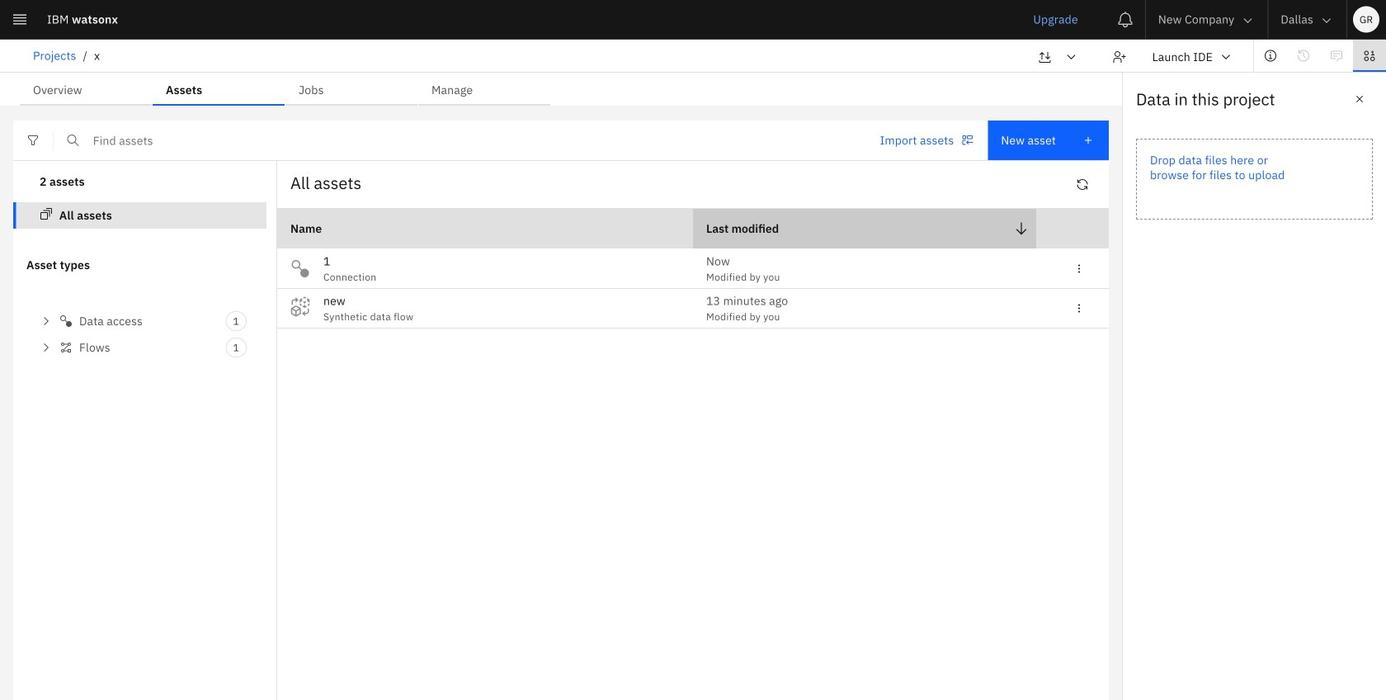 Task type: describe. For each thing, give the bounding box(es) containing it.
open and close overflow menu image
[[1073, 262, 1086, 275]]

import assets image
[[961, 134, 974, 147]]

notifications image
[[1118, 11, 1134, 28]]

Find assets text field
[[53, 121, 866, 160]]



Task type: vqa. For each thing, say whether or not it's contained in the screenshot.
Open menu icon
no



Task type: locate. For each thing, give the bounding box(es) containing it.
pending collaborator table toolbar element
[[53, 617, 1334, 696]]

None search field
[[53, 121, 866, 160]]

data image
[[1364, 49, 1377, 62]]

arrow image
[[1242, 14, 1255, 27], [1065, 50, 1079, 64], [1220, 50, 1233, 64]]

action bar element
[[0, 40, 1387, 73]]

2 horizontal spatial arrow image
[[1242, 14, 1255, 27]]

new asset image
[[1082, 134, 1095, 147]]

delete asset? dialog
[[527, 250, 860, 410]]

tab list
[[20, 73, 551, 106]]

0 horizontal spatial arrow image
[[1065, 50, 1079, 64]]

1 horizontal spatial arrow image
[[1220, 50, 1233, 64]]

open and close overflow menu image
[[1073, 302, 1086, 315]]

refresh image
[[1076, 178, 1090, 191]]

global navigation element
[[0, 0, 1387, 700]]

data panel element
[[1123, 73, 1387, 700]]

new company image
[[1241, 48, 1254, 62]]

close image
[[1354, 92, 1367, 106]]

synthetic data flow image
[[291, 297, 310, 317]]

arrow image
[[1321, 14, 1334, 27]]



